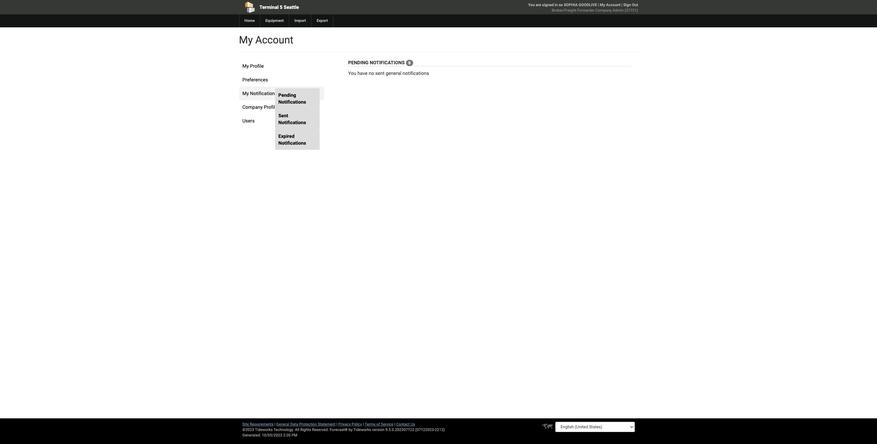 Task type: locate. For each thing, give the bounding box(es) containing it.
1 horizontal spatial profile
[[264, 105, 278, 110]]

notifications
[[370, 60, 405, 65], [250, 91, 277, 96], [279, 99, 306, 105], [279, 120, 306, 125], [279, 141, 306, 146]]

0 vertical spatial profile
[[250, 63, 264, 69]]

pending up sent
[[279, 93, 296, 98]]

equipment
[[266, 19, 284, 23]]

company inside the you are signed in as sophia goodlive | my account | sign out broker/freight forwarder company admin (57721)
[[596, 8, 612, 13]]

broker/freight
[[552, 8, 577, 13]]

reserved.
[[312, 429, 329, 433]]

notifications up company profile
[[250, 91, 277, 96]]

export
[[317, 19, 328, 23]]

|
[[598, 3, 599, 7], [622, 3, 623, 7], [275, 423, 276, 427], [337, 423, 338, 427], [363, 423, 364, 427], [395, 423, 396, 427]]

notifications
[[403, 71, 429, 76]]

pending inside pending notifications
[[279, 93, 296, 98]]

have
[[358, 71, 368, 76]]

1 vertical spatial pending
[[279, 93, 296, 98]]

general
[[386, 71, 402, 76]]

1 horizontal spatial you
[[529, 3, 535, 7]]

technology.
[[274, 429, 294, 433]]

as
[[559, 3, 563, 7]]

account up admin
[[606, 3, 621, 7]]

my up preferences
[[243, 63, 249, 69]]

notifications down sent
[[279, 120, 306, 125]]

my down home "link"
[[239, 34, 253, 46]]

sign out link
[[624, 3, 638, 7]]

company profile
[[243, 105, 278, 110]]

0 horizontal spatial account
[[255, 34, 294, 46]]

| up 9.5.0.202307122
[[395, 423, 396, 427]]

profile up preferences
[[250, 63, 264, 69]]

| right "goodlive"
[[598, 3, 599, 7]]

0 vertical spatial pending
[[348, 60, 369, 65]]

my right "goodlive"
[[600, 3, 605, 7]]

©2023 tideworks
[[243, 429, 273, 433]]

company down my account link
[[596, 8, 612, 13]]

policy
[[352, 423, 362, 427]]

profile down my notifications on the top left of the page
[[264, 105, 278, 110]]

my notifications
[[243, 91, 277, 96]]

my
[[600, 3, 605, 7], [239, 34, 253, 46], [243, 63, 249, 69], [243, 91, 249, 96]]

pending
[[348, 60, 369, 65], [279, 93, 296, 98]]

1 horizontal spatial account
[[606, 3, 621, 7]]

terminal 5 seattle
[[260, 4, 299, 10]]

goodlive
[[579, 3, 597, 7]]

forwarder
[[578, 8, 595, 13]]

notifications inside pending notifications 0
[[370, 60, 405, 65]]

0 horizontal spatial pending
[[279, 93, 296, 98]]

(07122023-
[[416, 429, 435, 433]]

my inside the you are signed in as sophia goodlive | my account | sign out broker/freight forwarder company admin (57721)
[[600, 3, 605, 7]]

you for you are signed in as sophia goodlive | my account | sign out broker/freight forwarder company admin (57721)
[[529, 3, 535, 7]]

company up users
[[243, 105, 263, 110]]

sent
[[279, 113, 288, 119]]

my for my profile
[[243, 63, 249, 69]]

9.5.0.202307122
[[386, 429, 415, 433]]

company
[[596, 8, 612, 13], [243, 105, 263, 110]]

in
[[555, 3, 558, 7]]

version
[[372, 429, 385, 433]]

0 horizontal spatial company
[[243, 105, 263, 110]]

expired
[[279, 134, 295, 139]]

preferences
[[243, 77, 268, 83]]

0 vertical spatial you
[[529, 3, 535, 7]]

1 horizontal spatial pending
[[348, 60, 369, 65]]

you left are
[[529, 3, 535, 7]]

notifications up you have no sent general notifications
[[370, 60, 405, 65]]

1 vertical spatial account
[[255, 34, 294, 46]]

profile
[[250, 63, 264, 69], [264, 105, 278, 110]]

notifications for my notifications
[[250, 91, 277, 96]]

my down preferences
[[243, 91, 249, 96]]

my for my account
[[239, 34, 253, 46]]

0 horizontal spatial you
[[348, 71, 356, 76]]

1 horizontal spatial company
[[596, 8, 612, 13]]

1 vertical spatial profile
[[264, 105, 278, 110]]

requirements
[[250, 423, 274, 427]]

import link
[[289, 14, 311, 27]]

0 horizontal spatial profile
[[250, 63, 264, 69]]

account down equipment link
[[255, 34, 294, 46]]

no
[[369, 71, 374, 76]]

import
[[295, 19, 306, 23]]

account
[[606, 3, 621, 7], [255, 34, 294, 46]]

site requirements link
[[243, 423, 274, 427]]

expired notifications
[[279, 134, 306, 146]]

you for you have no sent general notifications
[[348, 71, 356, 76]]

you left 'have'
[[348, 71, 356, 76]]

equipment link
[[260, 14, 289, 27]]

5
[[280, 4, 283, 10]]

10/05/2023
[[262, 434, 282, 438]]

site requirements | general data protection statement | privacy policy | terms of service | contact us ©2023 tideworks technology. all rights reserved. forecast® by tideworks version 9.5.0.202307122 (07122023-2212) generated: 10/05/2023 2:20 pm
[[243, 423, 445, 438]]

sign
[[624, 3, 631, 7]]

you
[[529, 3, 535, 7], [348, 71, 356, 76]]

my account
[[239, 34, 294, 46]]

pending inside pending notifications 0
[[348, 60, 369, 65]]

statement
[[318, 423, 336, 427]]

notifications down expired
[[279, 141, 306, 146]]

0 vertical spatial company
[[596, 8, 612, 13]]

sophia
[[564, 3, 578, 7]]

1 vertical spatial you
[[348, 71, 356, 76]]

1 vertical spatial company
[[243, 105, 263, 110]]

2:20
[[283, 434, 291, 438]]

terms of service link
[[365, 423, 394, 427]]

0 vertical spatial account
[[606, 3, 621, 7]]

generated:
[[243, 434, 261, 438]]

pending notifications 0
[[348, 60, 411, 66]]

pending up 'have'
[[348, 60, 369, 65]]

are
[[536, 3, 542, 7]]

my for my notifications
[[243, 91, 249, 96]]

notifications up sent
[[279, 99, 306, 105]]

0
[[409, 61, 411, 66]]

you inside the you are signed in as sophia goodlive | my account | sign out broker/freight forwarder company admin (57721)
[[529, 3, 535, 7]]



Task type: describe. For each thing, give the bounding box(es) containing it.
admin
[[613, 8, 624, 13]]

service
[[381, 423, 394, 427]]

account inside the you are signed in as sophia goodlive | my account | sign out broker/freight forwarder company admin (57721)
[[606, 3, 621, 7]]

all
[[295, 429, 300, 433]]

sent notifications
[[279, 113, 306, 125]]

notifications for sent notifications
[[279, 120, 306, 125]]

privacy
[[339, 423, 351, 427]]

you have no sent general notifications
[[348, 71, 429, 76]]

export link
[[311, 14, 333, 27]]

(57721)
[[625, 8, 638, 13]]

| up tideworks on the bottom left of the page
[[363, 423, 364, 427]]

home link
[[239, 14, 260, 27]]

profile for my profile
[[250, 63, 264, 69]]

general data protection statement link
[[277, 423, 336, 427]]

signed
[[542, 3, 554, 7]]

us
[[411, 423, 415, 427]]

by
[[349, 429, 353, 433]]

forecast®
[[330, 429, 348, 433]]

pending notifications
[[279, 93, 306, 105]]

seattle
[[284, 4, 299, 10]]

notifications for pending notifications 0
[[370, 60, 405, 65]]

sent
[[375, 71, 385, 76]]

contact us link
[[396, 423, 415, 427]]

home
[[245, 19, 255, 23]]

users
[[243, 118, 255, 124]]

profile for company profile
[[264, 105, 278, 110]]

pending for pending notifications
[[279, 93, 296, 98]]

| left sign
[[622, 3, 623, 7]]

of
[[377, 423, 380, 427]]

tideworks
[[354, 429, 371, 433]]

terminal 5 seattle link
[[239, 0, 400, 14]]

pending for pending notifications 0
[[348, 60, 369, 65]]

protection
[[299, 423, 317, 427]]

my profile
[[243, 63, 264, 69]]

general
[[277, 423, 290, 427]]

rights
[[300, 429, 311, 433]]

2212)
[[435, 429, 445, 433]]

terms
[[365, 423, 376, 427]]

notifications for pending notifications
[[279, 99, 306, 105]]

out
[[632, 3, 638, 7]]

terminal
[[260, 4, 279, 10]]

| up forecast®
[[337, 423, 338, 427]]

contact
[[396, 423, 410, 427]]

| left general
[[275, 423, 276, 427]]

privacy policy link
[[339, 423, 362, 427]]

data
[[290, 423, 298, 427]]

you are signed in as sophia goodlive | my account | sign out broker/freight forwarder company admin (57721)
[[529, 3, 638, 13]]

site
[[243, 423, 249, 427]]

pm
[[292, 434, 297, 438]]

my account link
[[600, 3, 621, 7]]

notifications for expired notifications
[[279, 141, 306, 146]]



Task type: vqa. For each thing, say whether or not it's contained in the screenshot.
FORECAST®
yes



